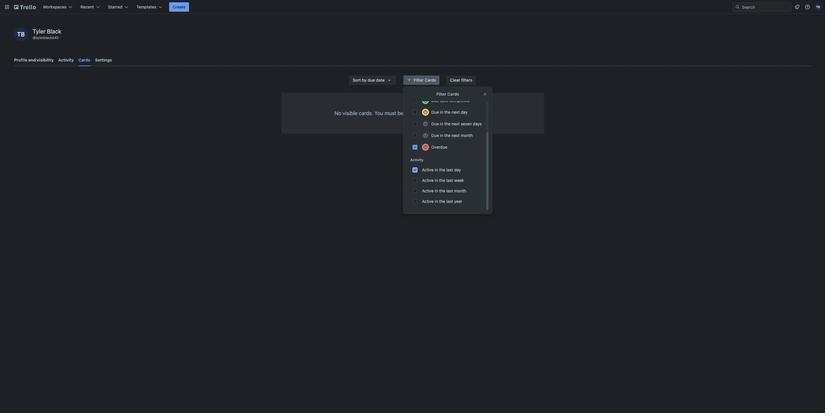 Task type: locate. For each thing, give the bounding box(es) containing it.
in up active in the last year
[[435, 188, 438, 193]]

in
[[440, 110, 444, 115], [440, 121, 444, 126], [440, 133, 444, 138], [435, 167, 438, 172], [435, 178, 438, 183], [435, 188, 438, 193], [435, 199, 438, 204]]

active for active in the last day
[[422, 167, 434, 172]]

0 horizontal spatial date
[[376, 78, 385, 83]]

1 horizontal spatial cards
[[425, 78, 436, 83]]

0 vertical spatial date
[[376, 78, 385, 83]]

completed
[[450, 98, 470, 103]]

1 vertical spatial filter cards
[[437, 92, 459, 97]]

to right 'it'
[[455, 110, 460, 116]]

month for due in the next month
[[461, 133, 473, 138]]

last up 'active in the last week'
[[447, 167, 453, 172]]

due
[[432, 98, 439, 103], [432, 110, 439, 115], [432, 121, 439, 126], [432, 133, 439, 138]]

due right a
[[432, 110, 439, 115]]

in for active in the last year
[[435, 199, 438, 204]]

date
[[376, 78, 385, 83], [440, 98, 449, 103]]

templates
[[136, 4, 156, 9]]

1 due from the top
[[432, 98, 439, 103]]

activity
[[58, 57, 74, 62], [411, 158, 424, 162]]

filters
[[461, 78, 473, 83]]

2 vertical spatial next
[[452, 133, 460, 138]]

in for due in the next month
[[440, 133, 444, 138]]

month
[[461, 133, 473, 138], [454, 188, 466, 193]]

last
[[447, 167, 453, 172], [447, 178, 453, 183], [447, 188, 453, 193], [447, 199, 453, 204]]

cards right activity link
[[78, 57, 90, 62]]

tyler black @ tylerblack440
[[33, 28, 61, 40]]

1 active from the top
[[422, 167, 434, 172]]

the up 'active in the last week'
[[439, 167, 445, 172]]

0 horizontal spatial cards
[[78, 57, 90, 62]]

0 vertical spatial month
[[461, 133, 473, 138]]

3 last from the top
[[447, 188, 453, 193]]

the for due in the next day
[[445, 110, 451, 115]]

active
[[422, 167, 434, 172], [422, 178, 434, 183], [422, 188, 434, 193], [422, 199, 434, 204]]

filter cards button
[[403, 76, 440, 85]]

2 to from the left
[[455, 110, 460, 116]]

the down active in the last month
[[439, 199, 445, 204]]

1 vertical spatial next
[[452, 121, 460, 126]]

last left week
[[447, 178, 453, 183]]

date right due
[[376, 78, 385, 83]]

in down active in the last month
[[435, 199, 438, 204]]

cards left clear
[[425, 78, 436, 83]]

the for active in the last month
[[439, 188, 445, 193]]

active up 'active in the last week'
[[422, 167, 434, 172]]

active for active in the last year
[[422, 199, 434, 204]]

visibility
[[37, 57, 54, 62]]

black
[[47, 28, 61, 35]]

workspaces button
[[39, 2, 76, 12]]

in for due in the next seven days
[[440, 121, 444, 126]]

0 vertical spatial filter cards
[[414, 78, 436, 83]]

the for active in the last day
[[439, 167, 445, 172]]

next for day
[[452, 110, 460, 115]]

due up overdue
[[432, 133, 439, 138]]

1 vertical spatial cards
[[425, 78, 436, 83]]

1 next from the top
[[452, 110, 460, 115]]

active down active in the last month
[[422, 199, 434, 204]]

1 horizontal spatial date
[[440, 98, 449, 103]]

cards link
[[78, 55, 90, 66]]

due for due in the next day
[[432, 110, 439, 115]]

next
[[452, 110, 460, 115], [452, 121, 460, 126], [452, 133, 460, 138]]

the
[[445, 110, 451, 115], [445, 121, 451, 126], [445, 133, 451, 138], [439, 167, 445, 172], [439, 178, 445, 183], [439, 188, 445, 193], [439, 199, 445, 204]]

due in the next day
[[432, 110, 468, 115]]

date up due in the next day
[[440, 98, 449, 103]]

back to home image
[[14, 2, 36, 12]]

in up 'active in the last week'
[[435, 167, 438, 172]]

active for active in the last month
[[422, 188, 434, 193]]

in for active in the last day
[[435, 167, 438, 172]]

0 vertical spatial day
[[461, 110, 468, 115]]

active for active in the last week
[[422, 178, 434, 183]]

no
[[335, 110, 341, 116]]

due in the next seven days
[[432, 121, 482, 126]]

due up card
[[432, 98, 439, 103]]

2 due from the top
[[432, 110, 439, 115]]

month down week
[[454, 188, 466, 193]]

2 vertical spatial cards
[[448, 92, 459, 97]]

last down 'active in the last week'
[[447, 188, 453, 193]]

in down the for
[[440, 121, 444, 126]]

3 next from the top
[[452, 133, 460, 138]]

in for active in the last week
[[435, 178, 438, 183]]

next left seven
[[452, 121, 460, 126]]

tylerblack440
[[36, 36, 59, 40]]

1 horizontal spatial to
[[455, 110, 460, 116]]

to
[[421, 110, 426, 116], [455, 110, 460, 116]]

0 horizontal spatial filter cards
[[414, 78, 436, 83]]

activity link
[[58, 55, 74, 65]]

the for due in the next month
[[445, 133, 451, 138]]

in down active in the last day
[[435, 178, 438, 183]]

visible
[[343, 110, 358, 116]]

2 active from the top
[[422, 178, 434, 183]]

activity left cards link
[[58, 57, 74, 62]]

1 vertical spatial day
[[454, 167, 461, 172]]

last left year
[[447, 199, 453, 204]]

1 vertical spatial month
[[454, 188, 466, 193]]

the for active in the last week
[[439, 178, 445, 183]]

due for due date completed
[[432, 98, 439, 103]]

next down due in the next seven days at the top
[[452, 133, 460, 138]]

create button
[[169, 2, 189, 12]]

@
[[33, 36, 36, 40]]

due down card
[[432, 121, 439, 126]]

activity up active in the last day
[[411, 158, 424, 162]]

added
[[405, 110, 420, 116]]

in left 'it'
[[440, 110, 444, 115]]

due for due in the next month
[[432, 133, 439, 138]]

due in the next month
[[432, 133, 473, 138]]

4 active from the top
[[422, 199, 434, 204]]

0 vertical spatial filter
[[414, 78, 424, 83]]

due date completed
[[432, 98, 470, 103]]

month down seven
[[461, 133, 473, 138]]

settings
[[95, 57, 112, 62]]

day up week
[[454, 167, 461, 172]]

filter cards
[[414, 78, 436, 83], [437, 92, 459, 97]]

the down the for
[[445, 121, 451, 126]]

1 horizontal spatial activity
[[411, 158, 424, 162]]

the left 'it'
[[445, 110, 451, 115]]

appear
[[461, 110, 477, 116]]

the up overdue
[[445, 133, 451, 138]]

1 horizontal spatial filter cards
[[437, 92, 459, 97]]

close popover image
[[483, 92, 488, 97]]

last for year
[[447, 199, 453, 204]]

0 horizontal spatial filter
[[414, 78, 424, 83]]

3 due from the top
[[432, 121, 439, 126]]

in up overdue
[[440, 133, 444, 138]]

day
[[461, 110, 468, 115], [454, 167, 461, 172]]

next right the for
[[452, 110, 460, 115]]

3 active from the top
[[422, 188, 434, 193]]

the down active in the last day
[[439, 178, 445, 183]]

cards inside button
[[425, 78, 436, 83]]

filter cards inside button
[[414, 78, 436, 83]]

the up active in the last year
[[439, 188, 445, 193]]

0 vertical spatial next
[[452, 110, 460, 115]]

profile and visibility
[[14, 57, 54, 62]]

2 next from the top
[[452, 121, 460, 126]]

0 horizontal spatial to
[[421, 110, 426, 116]]

active up active in the last year
[[422, 188, 434, 193]]

4 last from the top
[[447, 199, 453, 204]]

cards
[[78, 57, 90, 62], [425, 78, 436, 83], [448, 92, 459, 97]]

filter
[[414, 78, 424, 83], [437, 92, 447, 97]]

0 vertical spatial activity
[[58, 57, 74, 62]]

1 horizontal spatial filter
[[437, 92, 447, 97]]

to left a
[[421, 110, 426, 116]]

last for month
[[447, 188, 453, 193]]

cards up due date completed
[[448, 92, 459, 97]]

1 last from the top
[[447, 167, 453, 172]]

2 last from the top
[[447, 178, 453, 183]]

by
[[362, 78, 367, 83]]

0 horizontal spatial activity
[[58, 57, 74, 62]]

month for active in the last month
[[454, 188, 466, 193]]

active in the last week
[[422, 178, 464, 183]]

last for week
[[447, 178, 453, 183]]

4 due from the top
[[432, 133, 439, 138]]

1 vertical spatial date
[[440, 98, 449, 103]]

day for due in the next day
[[461, 110, 468, 115]]

profile
[[14, 57, 27, 62]]

tyler black (tylerblack440) image
[[14, 27, 28, 41]]

active down active in the last day
[[422, 178, 434, 183]]

you
[[375, 110, 383, 116]]

recent button
[[77, 2, 103, 12]]

day up seven
[[461, 110, 468, 115]]

starred button
[[105, 2, 132, 12]]



Task type: describe. For each thing, give the bounding box(es) containing it.
a
[[427, 110, 430, 116]]

Search field
[[740, 3, 791, 11]]

sort by due date button
[[349, 76, 396, 85]]

be
[[398, 110, 404, 116]]

in for active in the last month
[[435, 188, 438, 193]]

year
[[454, 199, 462, 204]]

the for due in the next seven days
[[445, 121, 451, 126]]

sort by due date
[[353, 78, 385, 83]]

last for day
[[447, 167, 453, 172]]

profile and visibility link
[[14, 55, 54, 65]]

0 notifications image
[[794, 4, 801, 11]]

it
[[451, 110, 454, 116]]

templates button
[[133, 2, 166, 12]]

primary element
[[0, 0, 825, 14]]

search image
[[736, 5, 740, 9]]

for
[[443, 110, 450, 116]]

clear filters
[[450, 78, 473, 83]]

filter inside button
[[414, 78, 424, 83]]

here.
[[479, 110, 491, 116]]

workspaces
[[43, 4, 67, 9]]

next for month
[[452, 133, 460, 138]]

0 vertical spatial cards
[[78, 57, 90, 62]]

in for due in the next day
[[440, 110, 444, 115]]

cards.
[[359, 110, 373, 116]]

1 to from the left
[[421, 110, 426, 116]]

active in the last year
[[422, 199, 462, 204]]

recent
[[81, 4, 94, 9]]

next for seven
[[452, 121, 460, 126]]

active in the last day
[[422, 167, 461, 172]]

starred
[[108, 4, 122, 9]]

week
[[454, 178, 464, 183]]

create
[[173, 4, 186, 9]]

1 vertical spatial activity
[[411, 158, 424, 162]]

days
[[473, 121, 482, 126]]

open information menu image
[[805, 4, 811, 10]]

2 horizontal spatial cards
[[448, 92, 459, 97]]

seven
[[461, 121, 472, 126]]

no visible cards. you must be added to a card for it to appear here.
[[335, 110, 491, 116]]

the for active in the last year
[[439, 199, 445, 204]]

card
[[431, 110, 442, 116]]

overdue
[[432, 145, 448, 150]]

active in the last month
[[422, 188, 466, 193]]

date inside sort by due date popup button
[[376, 78, 385, 83]]

tyler
[[33, 28, 46, 35]]

1 vertical spatial filter
[[437, 92, 447, 97]]

tyler black (tylerblack440) image
[[815, 4, 822, 11]]

clear filters button
[[447, 76, 476, 85]]

and
[[28, 57, 36, 62]]

settings link
[[95, 55, 112, 65]]

day for active in the last day
[[454, 167, 461, 172]]

clear
[[450, 78, 460, 83]]

due
[[368, 78, 375, 83]]

must
[[385, 110, 396, 116]]

due for due in the next seven days
[[432, 121, 439, 126]]

sort
[[353, 78, 361, 83]]



Task type: vqa. For each thing, say whether or not it's contained in the screenshot.
middle your
no



